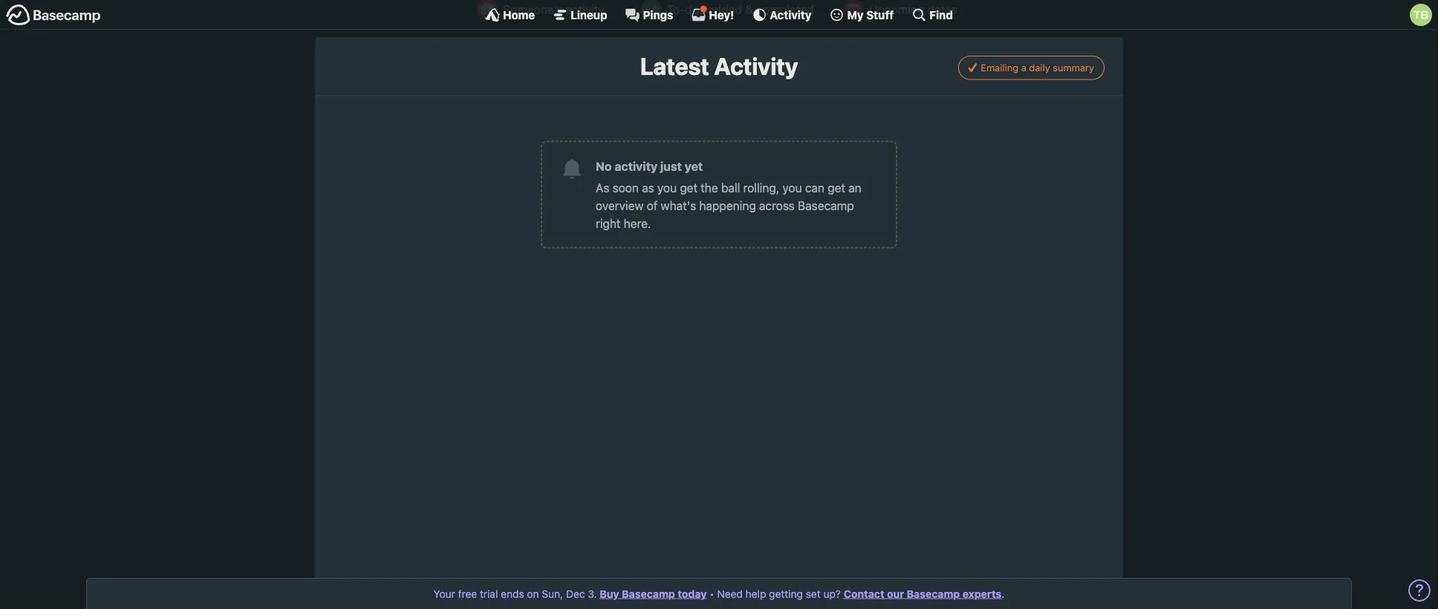 Task type: vqa. For each thing, say whether or not it's contained in the screenshot.
'No activity just yet As soon as you get the ball rolling, you can get an overview of what's happening across Basecamp right here.'
yes



Task type: locate. For each thing, give the bounding box(es) containing it.
yet
[[685, 159, 703, 173]]

free
[[458, 588, 477, 600]]

buy
[[600, 588, 619, 600]]

0 horizontal spatial activity
[[566, 3, 604, 17]]

overview
[[596, 198, 644, 212]]

as
[[596, 180, 609, 195]]

hey! button
[[691, 5, 734, 22]]

1 you from the left
[[657, 180, 677, 195]]

right
[[596, 216, 621, 230]]

0 vertical spatial activity
[[566, 3, 604, 17]]

find
[[930, 8, 953, 21]]

need
[[717, 588, 743, 600]]

ball
[[721, 180, 740, 195]]

the
[[701, 180, 718, 195]]

basecamp right buy
[[622, 588, 675, 600]]

basecamp down can
[[798, 198, 854, 212]]

0 horizontal spatial get
[[680, 180, 698, 195]]

ends
[[501, 588, 524, 600]]

2 get from the left
[[828, 180, 845, 195]]

0 horizontal spatial you
[[657, 180, 677, 195]]

completed
[[757, 3, 814, 17]]

activity right &
[[770, 8, 812, 21]]

upcoming
[[869, 3, 924, 17]]

as
[[642, 180, 654, 195]]

your free trial ends on sun, dec  3. buy basecamp today • need help getting set up? contact our basecamp experts .
[[434, 588, 1005, 600]]

activity up the soon
[[615, 159, 657, 173]]

1 horizontal spatial get
[[828, 180, 845, 195]]

activity
[[770, 8, 812, 21], [714, 52, 798, 80]]

dec
[[566, 588, 585, 600]]

sun,
[[542, 588, 563, 600]]

you right "as"
[[657, 180, 677, 195]]

activity inside no activity just yet as soon as you get the ball rolling, you can get an overview of what's happening across basecamp right here.
[[615, 159, 657, 173]]

pings button
[[625, 7, 673, 22]]

emailing a daily summary
[[981, 62, 1094, 73]]

1 horizontal spatial you
[[783, 180, 802, 195]]

dates
[[927, 3, 957, 17]]

activity right someone's
[[566, 3, 604, 17]]

set
[[806, 588, 821, 600]]

you left can
[[783, 180, 802, 195]]

contact
[[844, 588, 884, 600]]

dos
[[685, 3, 705, 17]]

emailing
[[981, 62, 1018, 73]]

an
[[848, 180, 861, 195]]

activity
[[566, 3, 604, 17], [615, 159, 657, 173]]

1 vertical spatial activity
[[615, 159, 657, 173]]

1 horizontal spatial activity
[[615, 159, 657, 173]]

activity down &
[[714, 52, 798, 80]]

get
[[680, 180, 698, 195], [828, 180, 845, 195]]

1 horizontal spatial basecamp
[[798, 198, 854, 212]]

rolling,
[[743, 180, 779, 195]]

stuff
[[866, 8, 894, 21]]

basecamp
[[798, 198, 854, 212], [622, 588, 675, 600], [907, 588, 960, 600]]

lineup
[[571, 8, 607, 21]]

can
[[805, 180, 825, 195]]

latest
[[640, 52, 709, 80]]

summary
[[1053, 62, 1094, 73]]

someone's activity link
[[470, 0, 623, 26]]

0 vertical spatial activity
[[770, 8, 812, 21]]

activity for no
[[615, 159, 657, 173]]

get left an
[[828, 180, 845, 195]]

you
[[657, 180, 677, 195], [783, 180, 802, 195]]

home
[[503, 8, 535, 21]]

basecamp right our
[[907, 588, 960, 600]]

tim burton image
[[1410, 4, 1432, 26]]

latest activity
[[640, 52, 798, 80]]

get up what's
[[680, 180, 698, 195]]

experts
[[963, 588, 1002, 600]]

person report image
[[477, 0, 498, 20]]

activity inside main element
[[770, 8, 812, 21]]



Task type: describe. For each thing, give the bounding box(es) containing it.
•
[[710, 588, 714, 600]]

getting
[[769, 588, 803, 600]]

to-dos added & completed link
[[633, 0, 825, 26]]

here.
[[624, 216, 651, 230]]

a
[[1021, 62, 1026, 73]]

our
[[887, 588, 904, 600]]

today
[[678, 588, 707, 600]]

activity for someone's
[[566, 3, 604, 17]]

0 horizontal spatial basecamp
[[622, 588, 675, 600]]

upcoming dates
[[869, 3, 957, 17]]

your
[[434, 588, 455, 600]]

schedule image
[[843, 0, 864, 20]]

what's
[[661, 198, 696, 212]]

no activity just yet as soon as you get the ball rolling, you can get an overview of what's happening across basecamp right here.
[[596, 159, 861, 230]]

basecamp inside no activity just yet as soon as you get the ball rolling, you can get an overview of what's happening across basecamp right here.
[[798, 198, 854, 212]]

lineup link
[[553, 7, 607, 22]]

trial
[[480, 588, 498, 600]]

of
[[647, 198, 658, 212]]

2 you from the left
[[783, 180, 802, 195]]

activity link
[[752, 7, 812, 22]]

1 get from the left
[[680, 180, 698, 195]]

no
[[596, 159, 612, 173]]

to-
[[667, 3, 685, 17]]

my stuff button
[[829, 7, 894, 22]]

happening
[[699, 198, 756, 212]]

2 horizontal spatial basecamp
[[907, 588, 960, 600]]

up?
[[823, 588, 841, 600]]

home link
[[485, 7, 535, 22]]

my stuff
[[847, 8, 894, 21]]

buy basecamp today link
[[600, 588, 707, 600]]

someone's activity
[[503, 3, 604, 17]]

3.
[[588, 588, 597, 600]]

upcoming dates link
[[836, 0, 968, 26]]

hey!
[[709, 8, 734, 21]]

1 vertical spatial activity
[[714, 52, 798, 80]]

&
[[745, 3, 753, 17]]

find button
[[912, 7, 953, 22]]

emailing a daily summary button
[[958, 56, 1105, 80]]

help
[[746, 588, 766, 600]]

to-dos added & completed
[[667, 3, 814, 17]]

across
[[759, 198, 795, 212]]

soon
[[613, 180, 639, 195]]

just
[[660, 159, 682, 173]]

my
[[847, 8, 864, 21]]

.
[[1002, 588, 1005, 600]]

switch accounts image
[[6, 4, 101, 27]]

daily
[[1029, 62, 1050, 73]]

main element
[[0, 0, 1438, 30]]

added
[[708, 3, 742, 17]]

pings
[[643, 8, 673, 21]]

todo image
[[641, 0, 662, 20]]

contact our basecamp experts link
[[844, 588, 1002, 600]]

on
[[527, 588, 539, 600]]

someone's
[[503, 3, 562, 17]]



